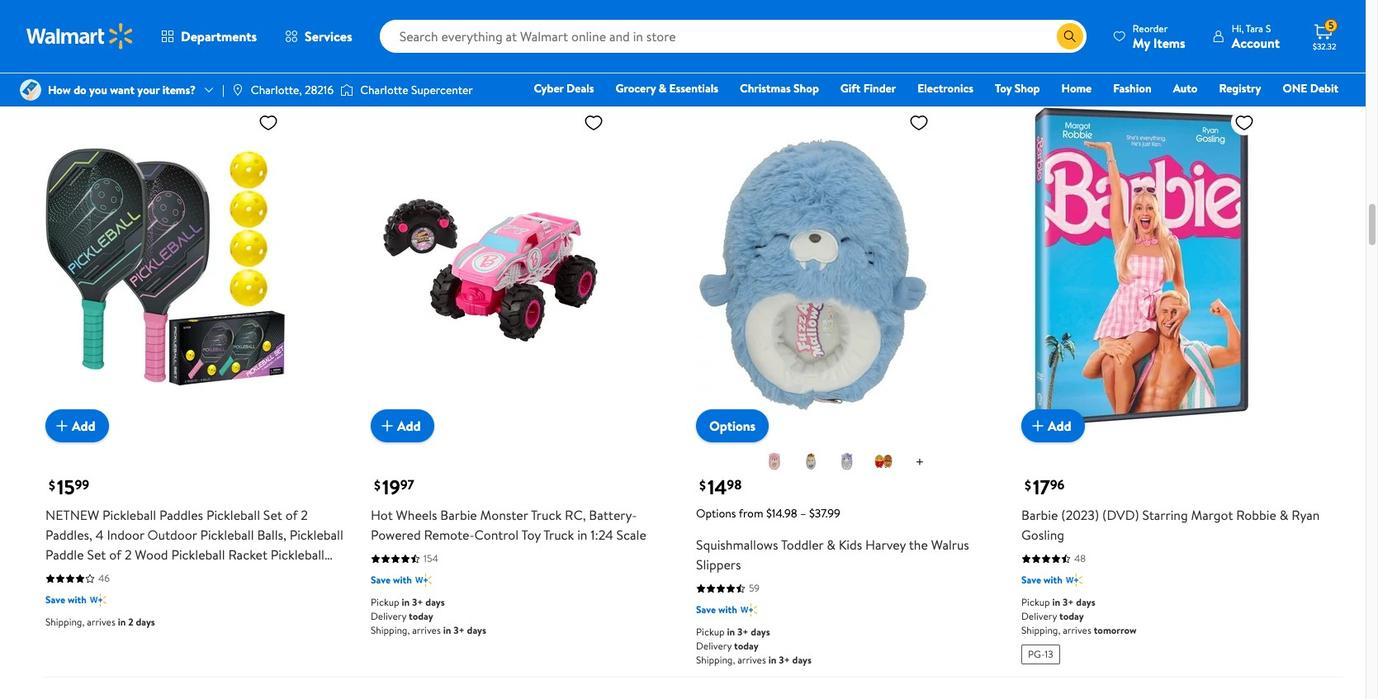 Task type: locate. For each thing, give the bounding box(es) containing it.
free for free shipping, arrives in 3+ days
[[696, 18, 716, 32]]

with
[[1044, 1, 1063, 15], [393, 573, 412, 587], [1044, 573, 1063, 587], [68, 593, 87, 607], [719, 603, 738, 617]]

free for free shipping, arrives in 2 days
[[45, 22, 65, 36]]

delivery left search icon
[[1022, 37, 1057, 51]]

free up how
[[45, 22, 65, 36]]

& inside squishmallows toddler & kids harvey the walrus slippers
[[827, 536, 836, 554]]

2 shop from the left
[[1015, 80, 1040, 97]]

auto
[[1174, 80, 1198, 97]]

save with down racquets
[[45, 593, 87, 607]]

toy shop
[[995, 80, 1040, 97]]

1 horizontal spatial free
[[696, 18, 716, 32]]

pickup
[[1022, 23, 1050, 37], [371, 596, 399, 610], [1022, 596, 1050, 610], [696, 625, 725, 639]]

search icon image
[[1064, 30, 1077, 43]]

add to cart image up 19
[[378, 416, 397, 436]]

save with down gosling
[[1022, 573, 1063, 587]]

walmart+ link
[[1282, 102, 1346, 121]]

1 add from the left
[[72, 417, 95, 435]]

0 horizontal spatial  image
[[231, 83, 244, 97]]

add button up 99
[[45, 410, 109, 443]]

save for 17
[[1022, 573, 1042, 587]]

days
[[813, 18, 832, 32], [156, 22, 176, 36], [1077, 23, 1096, 37], [1118, 51, 1137, 65], [426, 596, 445, 610], [1077, 596, 1096, 610], [136, 615, 155, 630], [467, 624, 486, 638], [751, 625, 770, 639], [793, 653, 812, 668]]

add to favorites list, squishmallows toddler & kids harvey the walrus slippers image
[[909, 112, 929, 133]]

$ left "15" on the left of the page
[[49, 477, 55, 495]]

of up gifts
[[109, 546, 121, 564]]

1 add button from the left
[[45, 410, 109, 443]]

grocery
[[616, 80, 656, 97]]

$ left 14
[[700, 477, 706, 495]]

pickup in 3+ days delivery today shipping, arrives in 3+ days down 59
[[696, 625, 812, 668]]

1 horizontal spatial barbie
[[1022, 506, 1059, 525]]

with for 15
[[68, 593, 87, 607]]

0 horizontal spatial add button
[[45, 410, 109, 443]]

set up balls,
[[263, 506, 282, 525]]

fashion link
[[1106, 79, 1160, 97]]

shipping, up christmas
[[718, 18, 756, 32]]

finder
[[864, 80, 896, 97]]

walmart plus image down 154
[[415, 573, 432, 589]]

4 $ from the left
[[1025, 477, 1032, 495]]

add button for 19
[[371, 410, 434, 443]]

arrives
[[758, 18, 787, 32], [107, 22, 136, 36], [1063, 51, 1092, 65], [87, 615, 115, 630], [412, 624, 441, 638], [1063, 624, 1092, 638], [738, 653, 766, 668]]

$37.99
[[809, 506, 841, 522]]

1 horizontal spatial toy
[[995, 80, 1012, 97]]

delivery
[[1022, 37, 1057, 51], [371, 610, 407, 624], [1022, 610, 1057, 624], [696, 639, 732, 653]]

reorder my items
[[1133, 21, 1186, 52]]

save down powered
[[371, 573, 391, 587]]

1 vertical spatial truck
[[544, 526, 574, 544]]

1 shop from the left
[[794, 80, 819, 97]]

1 horizontal spatial of
[[286, 506, 298, 525]]

delivery up pg-13
[[1022, 610, 1057, 624]]

with down powered
[[393, 573, 412, 587]]

walrus
[[932, 536, 970, 554]]

$ for 19
[[374, 477, 381, 495]]

$ left 19
[[374, 477, 381, 495]]

1 vertical spatial of
[[109, 546, 121, 564]]

in inside "pickup in 3+ days delivery today shipping, arrives tomorrow"
[[1053, 596, 1061, 610]]

pickup in 3+ days delivery today shipping, arrives in 3+ days down 154
[[371, 596, 486, 638]]

save down gosling
[[1022, 573, 1042, 587]]

1 horizontal spatial  image
[[340, 82, 354, 98]]

reorder
[[1133, 21, 1168, 35]]

rc,
[[565, 506, 586, 525]]

2 add to cart image from the left
[[1028, 416, 1048, 436]]

0 vertical spatial set
[[263, 506, 282, 525]]

2 $ from the left
[[374, 477, 381, 495]]

2 add button from the left
[[371, 410, 434, 443]]

barbie up gosling
[[1022, 506, 1059, 525]]

today
[[1060, 37, 1084, 51], [409, 610, 433, 624], [1060, 610, 1084, 624], [734, 639, 759, 653]]

$ 19 97
[[374, 473, 414, 501]]

0 horizontal spatial toy
[[522, 526, 541, 544]]

1 barbie from the left
[[441, 506, 477, 525]]

walmart plus image
[[415, 573, 432, 589], [1066, 573, 1083, 589], [90, 592, 106, 609], [741, 602, 757, 619]]

 image right "28216"
[[340, 82, 354, 98]]

shop for toy shop
[[1015, 80, 1040, 97]]

add to favorites list, barbie (2023) (dvd) starring margot robbie & ryan gosling image
[[1235, 112, 1255, 133]]

46
[[98, 572, 110, 586]]

0 vertical spatial of
[[286, 506, 298, 525]]

grocery & essentials
[[616, 80, 719, 97]]

toy shop link
[[988, 79, 1048, 97]]

1 horizontal spatial add to cart image
[[1028, 416, 1048, 436]]

1 vertical spatial toy
[[522, 526, 541, 544]]

& left the kids
[[827, 536, 836, 554]]

2 add from the left
[[397, 417, 421, 435]]

with up "pickup in 3+ days delivery today shipping, arrives tomorrow"
[[1044, 573, 1063, 587]]

19
[[382, 473, 400, 501]]

wood
[[135, 546, 168, 564]]

free shipping, arrives in 2 days
[[45, 22, 176, 36]]

&
[[659, 80, 667, 97], [1280, 506, 1289, 525], [827, 536, 836, 554], [284, 566, 293, 584]]

items
[[1154, 33, 1186, 52]]

$ inside $ 17 96
[[1025, 477, 1032, 495]]

barbie up remote-
[[441, 506, 477, 525]]

 image right |
[[231, 83, 244, 97]]

indoor
[[107, 526, 144, 544]]

add up 99
[[72, 417, 95, 435]]

women
[[181, 566, 225, 584]]

delivery down powered
[[371, 610, 407, 624]]

15
[[57, 473, 75, 501]]

debit
[[1311, 80, 1339, 97]]

1 horizontal spatial shop
[[1015, 80, 1040, 97]]

my
[[1133, 33, 1151, 52]]

toy down monster
[[522, 526, 541, 544]]

28216
[[305, 82, 334, 98]]

paddles,
[[45, 526, 92, 544]]

delivery down slippers
[[696, 639, 732, 653]]

in
[[789, 18, 797, 32], [138, 22, 146, 36], [1053, 23, 1061, 37], [1094, 51, 1102, 65], [578, 526, 588, 544], [402, 596, 410, 610], [1053, 596, 1061, 610], [118, 615, 126, 630], [443, 624, 451, 638], [727, 625, 735, 639], [769, 653, 777, 668]]

shipping, up do
[[67, 22, 105, 36]]

today inside "pickup in 3+ days delivery today shipping, arrives tomorrow"
[[1060, 610, 1084, 624]]

1 $ from the left
[[49, 477, 55, 495]]

how do you want your items?
[[48, 82, 196, 98]]

0 vertical spatial options
[[710, 417, 756, 435]]

options down 14
[[696, 506, 736, 522]]

pickleball
[[102, 506, 156, 525], [206, 506, 260, 525], [200, 526, 254, 544], [290, 526, 343, 544], [171, 546, 225, 564], [271, 546, 325, 564]]

1 horizontal spatial shipping,
[[718, 18, 756, 32]]

truck down rc,
[[544, 526, 574, 544]]

5 $32.32
[[1313, 18, 1337, 52]]

2
[[149, 22, 154, 36], [301, 506, 308, 525], [125, 546, 132, 564], [128, 615, 134, 630]]

2 horizontal spatial pickup in 3+ days delivery today shipping, arrives in 3+ days
[[1022, 23, 1137, 65]]

1 horizontal spatial add button
[[371, 410, 434, 443]]

walmart image
[[26, 23, 134, 50]]

pickup down slippers
[[696, 625, 725, 639]]

$ inside '$ 14 98'
[[700, 477, 706, 495]]

add for 19
[[397, 417, 421, 435]]

1 vertical spatial set
[[87, 546, 106, 564]]

0 horizontal spatial shop
[[794, 80, 819, 97]]

control
[[475, 526, 519, 544]]

walmart plus image down 48
[[1066, 573, 1083, 589]]

the
[[909, 536, 928, 554]]

arrives inside "pickup in 3+ days delivery today shipping, arrives tomorrow"
[[1063, 624, 1092, 638]]

(2023)
[[1062, 506, 1100, 525]]

add to cart image for 17
[[1028, 416, 1048, 436]]

today left 'tomorrow'
[[1060, 610, 1084, 624]]

0 horizontal spatial add to cart image
[[378, 416, 397, 436]]

 image
[[340, 82, 354, 98], [231, 83, 244, 97]]

0 horizontal spatial free
[[45, 22, 65, 36]]

netnew
[[45, 506, 99, 525]]

0 horizontal spatial set
[[87, 546, 106, 564]]

save down slippers
[[696, 603, 716, 617]]

& left ryan in the bottom right of the page
[[1280, 506, 1289, 525]]

99
[[75, 476, 89, 494]]

pickup in 3+ days delivery today shipping, arrives in 3+ days down walmart plus icon
[[1022, 23, 1137, 65]]

2 horizontal spatial add button
[[1022, 410, 1085, 443]]

add button up 96
[[1022, 410, 1085, 443]]

shop right christmas
[[794, 80, 819, 97]]

1 add to cart image from the left
[[378, 416, 397, 436]]

carl the cheeseburger & floyd the fries image
[[874, 452, 893, 472]]

options for options
[[710, 417, 756, 435]]

save with
[[1022, 1, 1063, 15], [371, 573, 412, 587], [1022, 573, 1063, 587], [45, 593, 87, 607], [696, 603, 738, 617]]

save with down slippers
[[696, 603, 738, 617]]

1:24
[[591, 526, 614, 544]]

save down racquets
[[45, 593, 65, 607]]

from
[[739, 506, 764, 522]]

shop
[[794, 80, 819, 97], [1015, 80, 1040, 97]]

netnew pickleball paddles pickleball set of 2 paddles, 4 indoor outdoor pickleball balls, pickleball paddle set of 2 wood pickleball racket pickleball racquets gifts for men women all levels & ages image
[[45, 106, 285, 430]]

2 up your
[[149, 22, 154, 36]]

arrives left 'tomorrow'
[[1063, 624, 1092, 638]]

hot
[[371, 506, 393, 525]]

shop for christmas shop
[[794, 80, 819, 97]]

items?
[[162, 82, 196, 98]]

pickup left search icon
[[1022, 23, 1050, 37]]

0 vertical spatial truck
[[531, 506, 562, 525]]

walmart+
[[1290, 103, 1339, 120]]

1 horizontal spatial pickup in 3+ days delivery today shipping, arrives in 3+ days
[[696, 625, 812, 668]]

remote-
[[424, 526, 475, 544]]

add up 96
[[1048, 417, 1072, 435]]

add to favorites list, netnew pickleball paddles pickleball set of 2 paddles, 4 indoor outdoor pickleball balls, pickleball paddle set of 2 wood pickleball racket pickleball racquets gifts for men women all levels & ages image
[[259, 112, 278, 133]]

154
[[424, 552, 438, 566]]

add for 15
[[72, 417, 95, 435]]

arrives down 46
[[87, 615, 115, 630]]

0 vertical spatial toy
[[995, 80, 1012, 97]]

$ inside $ 19 97
[[374, 477, 381, 495]]

of up balls,
[[286, 506, 298, 525]]

add to favorites list, hot wheels barbie monster truck rc, battery-powered remote-control toy truck in 1:24 scale image
[[584, 112, 604, 133]]

1 vertical spatial options
[[696, 506, 736, 522]]

toy inside hot wheels barbie monster truck rc, battery- powered remote-control toy truck in 1:24 scale
[[522, 526, 541, 544]]

pickup inside "pickup in 3+ days delivery today shipping, arrives tomorrow"
[[1022, 596, 1050, 610]]

2 barbie from the left
[[1022, 506, 1059, 525]]

hi, tara s account
[[1232, 21, 1280, 52]]

free up 'essentials'
[[696, 18, 716, 32]]

3+ inside "pickup in 3+ days delivery today shipping, arrives tomorrow"
[[1063, 596, 1074, 610]]

you
[[89, 82, 107, 98]]

0 horizontal spatial shipping,
[[67, 22, 105, 36]]

bubba the cow image
[[837, 452, 857, 472]]

|
[[222, 82, 225, 98]]

add
[[72, 417, 95, 435], [397, 417, 421, 435], [1048, 417, 1072, 435]]

one
[[1283, 80, 1308, 97]]

save for 15
[[45, 593, 65, 607]]

cyber
[[534, 80, 564, 97]]

2 down for
[[128, 615, 134, 630]]

5
[[1329, 18, 1334, 32]]

deals
[[567, 80, 594, 97]]

men
[[152, 566, 178, 584]]

3 $ from the left
[[700, 477, 706, 495]]

truck left rc,
[[531, 506, 562, 525]]

departments button
[[147, 17, 271, 56]]

$ left 17
[[1025, 477, 1032, 495]]

add button up 97
[[371, 410, 434, 443]]

set down 4
[[87, 546, 106, 564]]

1 horizontal spatial add
[[397, 417, 421, 435]]

delivery inside "pickup in 3+ days delivery today shipping, arrives tomorrow"
[[1022, 610, 1057, 624]]

robbie
[[1237, 506, 1277, 525]]

$ inside $ 15 99
[[49, 477, 55, 495]]

$
[[49, 477, 55, 495], [374, 477, 381, 495], [700, 477, 706, 495], [1025, 477, 1032, 495]]

add for 17
[[1048, 417, 1072, 435]]

truck
[[531, 506, 562, 525], [544, 526, 574, 544]]

gift
[[841, 80, 861, 97]]

save with down powered
[[371, 573, 412, 587]]

account
[[1232, 33, 1280, 52]]

add up 97
[[397, 417, 421, 435]]

toy inside toy shop link
[[995, 80, 1012, 97]]

hi,
[[1232, 21, 1244, 35]]

3 add button from the left
[[1022, 410, 1085, 443]]

pickup in 3+ days delivery today shipping, arrives in 3+ days
[[1022, 23, 1137, 65], [371, 596, 486, 638], [696, 625, 812, 668]]

toy right electronics
[[995, 80, 1012, 97]]

anu the hamster image
[[765, 452, 784, 472]]

arrives up how do you want your items?
[[107, 22, 136, 36]]

toddler
[[781, 536, 824, 554]]

0 horizontal spatial barbie
[[441, 506, 477, 525]]

pickup up pg-
[[1022, 596, 1050, 610]]

add to cart image
[[378, 416, 397, 436], [1028, 416, 1048, 436]]

shop left home link
[[1015, 80, 1040, 97]]

–
[[800, 506, 807, 522]]

shipping, for free shipping, arrives in 3+ days
[[718, 18, 756, 32]]

walmart plus image up shipping, arrives in 2 days
[[90, 592, 106, 609]]

& left the ages on the left bottom of page
[[284, 566, 293, 584]]

 image
[[20, 79, 41, 101]]

2 horizontal spatial add
[[1048, 417, 1072, 435]]

one debit link
[[1276, 79, 1346, 97]]

Walmart Site-Wide search field
[[380, 20, 1087, 53]]

options for options from $14.98 – $37.99
[[696, 506, 736, 522]]

3 add from the left
[[1048, 417, 1072, 435]]

with down racquets
[[68, 593, 87, 607]]

levels
[[246, 566, 281, 584]]

add to cart image up 17
[[1028, 416, 1048, 436]]

0 horizontal spatial add
[[72, 417, 95, 435]]

shipping,
[[718, 18, 756, 32], [67, 22, 105, 36]]

options up "98"
[[710, 417, 756, 435]]



Task type: vqa. For each thing, say whether or not it's contained in the screenshot.


Task type: describe. For each thing, give the bounding box(es) containing it.
gifts
[[101, 566, 129, 584]]

cyber deals
[[534, 80, 594, 97]]

charlotte, 28216
[[251, 82, 334, 98]]

13
[[1045, 648, 1054, 662]]

paddles
[[159, 506, 203, 525]]

home link
[[1055, 79, 1100, 97]]

with for 17
[[1044, 573, 1063, 587]]

save left walmart plus icon
[[1022, 1, 1042, 15]]

hot wheels barbie monster truck rc, battery-powered remote-control toy truck in 1:24 scale image
[[371, 106, 610, 430]]

48
[[1075, 552, 1086, 566]]

with for 19
[[393, 573, 412, 587]]

2 up the ages on the left bottom of page
[[301, 506, 308, 525]]

59
[[749, 582, 760, 596]]

racquets
[[45, 566, 98, 584]]

walmart plus image for 19
[[415, 573, 432, 589]]

(dvd)
[[1103, 506, 1140, 525]]

& inside "netnew pickleball paddles pickleball set of 2 paddles, 4 indoor outdoor pickleball balls, pickleball paddle set of 2 wood pickleball racket pickleball racquets gifts for men women all levels & ages"
[[284, 566, 293, 584]]

harvey
[[866, 536, 906, 554]]

supercenter
[[411, 82, 473, 98]]

$14.98
[[766, 506, 798, 522]]

registry link
[[1212, 79, 1269, 97]]

+ button
[[903, 449, 938, 476]]

monster
[[480, 506, 528, 525]]

$ 14 98
[[700, 473, 742, 501]]

arrives down 154
[[412, 624, 441, 638]]

christmas shop
[[740, 80, 819, 97]]

how
[[48, 82, 71, 98]]

2 down indoor at the left of the page
[[125, 546, 132, 564]]

squishmallows toddler & kids harvey the walrus slippers image
[[696, 106, 936, 430]]

charlotte supercenter
[[360, 82, 473, 98]]

with left walmart plus icon
[[1044, 1, 1063, 15]]

tara
[[1246, 21, 1264, 35]]

ages
[[296, 566, 324, 584]]

0 horizontal spatial pickup in 3+ days delivery today shipping, arrives in 3+ days
[[371, 596, 486, 638]]

98
[[727, 476, 742, 494]]

arrives down 59
[[738, 653, 766, 668]]

add button for 15
[[45, 410, 109, 443]]

walmart plus image for 15
[[90, 592, 106, 609]]

& right grocery
[[659, 80, 667, 97]]

add to cart image
[[52, 416, 72, 436]]

today down 154
[[409, 610, 433, 624]]

auto link
[[1166, 79, 1206, 97]]

shipping, inside "pickup in 3+ days delivery today shipping, arrives tomorrow"
[[1022, 624, 1061, 638]]

4
[[96, 526, 104, 544]]

hot wheels barbie monster truck rc, battery- powered remote-control toy truck in 1:24 scale
[[371, 506, 647, 544]]

$ 17 96
[[1025, 473, 1065, 501]]

gift finder link
[[833, 79, 904, 97]]

scale
[[617, 526, 647, 544]]

squishmallows
[[696, 536, 779, 554]]

options link
[[696, 410, 769, 443]]

margot
[[1192, 506, 1234, 525]]

& inside "barbie (2023) (dvd) starring margot robbie & ryan gosling"
[[1280, 506, 1289, 525]]

your
[[137, 82, 160, 98]]

bernardo the burrito image
[[801, 452, 821, 472]]

services button
[[271, 17, 366, 56]]

fashion
[[1114, 80, 1152, 97]]

add button for 17
[[1022, 410, 1085, 443]]

save with for 17
[[1022, 573, 1063, 587]]

grocery & essentials link
[[608, 79, 726, 97]]

17
[[1033, 473, 1050, 501]]

save with for 19
[[371, 573, 412, 587]]

save with for 15
[[45, 593, 87, 607]]

essentials
[[670, 80, 719, 97]]

want
[[110, 82, 135, 98]]

all
[[228, 566, 243, 584]]

starring
[[1143, 506, 1188, 525]]

shipping, for free shipping, arrives in 2 days
[[67, 22, 105, 36]]

pg-
[[1028, 648, 1045, 662]]

gift finder
[[841, 80, 896, 97]]

registry
[[1220, 80, 1262, 97]]

today down 59
[[734, 639, 759, 653]]

departments
[[181, 27, 257, 45]]

tomorrow
[[1094, 624, 1137, 638]]

 image for charlotte, 28216
[[231, 83, 244, 97]]

$ for 15
[[49, 477, 55, 495]]

balls,
[[257, 526, 287, 544]]

0 horizontal spatial of
[[109, 546, 121, 564]]

save for 19
[[371, 573, 391, 587]]

arrives down search icon
[[1063, 51, 1092, 65]]

$ 15 99
[[49, 473, 89, 501]]

with down slippers
[[719, 603, 738, 617]]

battery-
[[589, 506, 637, 525]]

walmart plus image down 59
[[741, 602, 757, 619]]

 image for charlotte supercenter
[[340, 82, 354, 98]]

wheels
[[396, 506, 437, 525]]

save with left walmart plus icon
[[1022, 1, 1063, 15]]

walmart plus image for 17
[[1066, 573, 1083, 589]]

for
[[132, 566, 149, 584]]

outdoor
[[148, 526, 197, 544]]

barbie inside "barbie (2023) (dvd) starring margot robbie & ryan gosling"
[[1022, 506, 1059, 525]]

pg-13
[[1028, 648, 1054, 662]]

$ for 17
[[1025, 477, 1032, 495]]

+
[[916, 452, 925, 472]]

pickup in 3+ days delivery today shipping, arrives tomorrow
[[1022, 596, 1137, 638]]

squishmallows toddler & kids harvey the walrus slippers
[[696, 536, 970, 574]]

one debit walmart+
[[1283, 80, 1339, 120]]

add to cart image for 19
[[378, 416, 397, 436]]

ryan
[[1292, 506, 1320, 525]]

paddle
[[45, 546, 84, 564]]

barbie inside hot wheels barbie monster truck rc, battery- powered remote-control toy truck in 1:24 scale
[[441, 506, 477, 525]]

$ for 14
[[700, 477, 706, 495]]

charlotte
[[360, 82, 409, 98]]

cyber deals link
[[527, 79, 602, 97]]

netnew pickleball paddles pickleball set of 2 paddles, 4 indoor outdoor pickleball balls, pickleball paddle set of 2 wood pickleball racket pickleball racquets gifts for men women all levels & ages
[[45, 506, 343, 584]]

97
[[400, 476, 414, 494]]

1 horizontal spatial set
[[263, 506, 282, 525]]

in inside hot wheels barbie monster truck rc, battery- powered remote-control toy truck in 1:24 scale
[[578, 526, 588, 544]]

pickup down powered
[[371, 596, 399, 610]]

free shipping, arrives in 3+ days
[[696, 18, 832, 32]]

barbie (2023) (dvd) starring margot robbie & ryan gosling image
[[1022, 106, 1261, 430]]

walmart plus image
[[1066, 0, 1083, 17]]

electronics
[[918, 80, 974, 97]]

days inside "pickup in 3+ days delivery today shipping, arrives tomorrow"
[[1077, 596, 1096, 610]]

today down walmart plus icon
[[1060, 37, 1084, 51]]

powered
[[371, 526, 421, 544]]

barbie (2023) (dvd) starring margot robbie & ryan gosling
[[1022, 506, 1320, 544]]

Search search field
[[380, 20, 1087, 53]]

arrives up christmas
[[758, 18, 787, 32]]

services
[[305, 27, 352, 45]]



